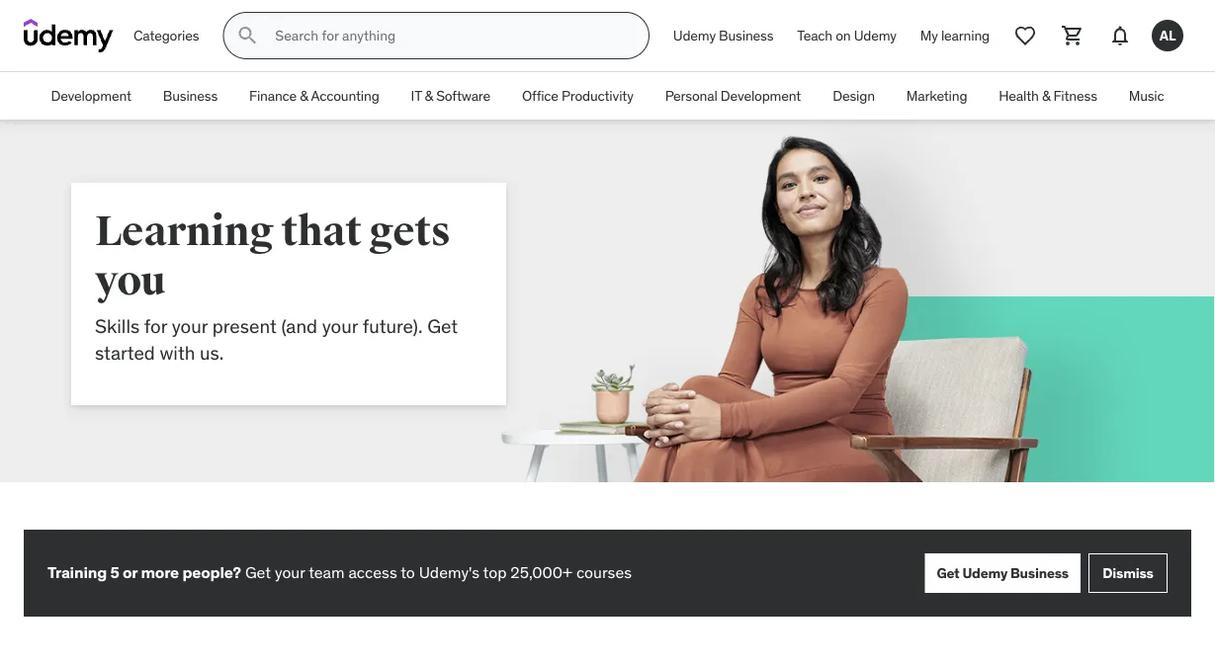 Task type: locate. For each thing, give the bounding box(es) containing it.
& for fitness
[[1042, 87, 1051, 105]]

& for software
[[425, 87, 433, 105]]

people?
[[182, 563, 241, 583]]

your for learning that gets you
[[172, 314, 208, 338]]

that
[[281, 206, 362, 257]]

it & software link
[[395, 72, 506, 120]]

health & fitness
[[999, 87, 1097, 105]]

your up with
[[172, 314, 208, 338]]

skills
[[95, 314, 140, 338]]

& right it
[[425, 87, 433, 105]]

your
[[172, 314, 208, 338], [322, 314, 358, 338], [275, 563, 305, 583]]

it & software
[[411, 87, 491, 105]]

future).
[[363, 314, 423, 338]]

udemy inside "link"
[[673, 26, 716, 44]]

teach on udemy link
[[786, 12, 909, 59]]

your right (and
[[322, 314, 358, 338]]

get inside get udemy business link
[[937, 564, 960, 582]]

udemy's
[[419, 563, 480, 583]]

us.
[[200, 341, 224, 365]]

learning
[[95, 206, 274, 257]]

0 horizontal spatial get
[[245, 563, 271, 583]]

0 vertical spatial business
[[719, 26, 774, 44]]

personal development
[[665, 87, 801, 105]]

business left "dismiss"
[[1011, 564, 1069, 582]]

music
[[1129, 87, 1164, 105]]

udemy business
[[673, 26, 774, 44]]

office
[[522, 87, 559, 105]]

gets
[[369, 206, 450, 257]]

business inside business link
[[163, 87, 218, 105]]

business link
[[147, 72, 233, 120]]

it
[[411, 87, 422, 105]]

teach
[[797, 26, 833, 44]]

1 & from the left
[[300, 87, 308, 105]]

1 horizontal spatial development
[[721, 87, 801, 105]]

or
[[123, 563, 138, 583]]

udemy
[[673, 26, 716, 44], [854, 26, 897, 44], [963, 564, 1008, 582]]

personal
[[665, 87, 718, 105]]

1 development from the left
[[51, 87, 131, 105]]

1 horizontal spatial business
[[719, 26, 774, 44]]

1 horizontal spatial &
[[425, 87, 433, 105]]

(and
[[281, 314, 318, 338]]

office productivity
[[522, 87, 634, 105]]

0 horizontal spatial business
[[163, 87, 218, 105]]

finance & accounting
[[249, 87, 379, 105]]

get
[[427, 314, 458, 338], [245, 563, 271, 583], [937, 564, 960, 582]]

finance & accounting link
[[233, 72, 395, 120]]

present
[[212, 314, 277, 338]]

0 horizontal spatial development
[[51, 87, 131, 105]]

0 horizontal spatial udemy
[[673, 26, 716, 44]]

2 & from the left
[[425, 87, 433, 105]]

your left team
[[275, 563, 305, 583]]

personal development link
[[649, 72, 817, 120]]

development right personal at the top right
[[721, 87, 801, 105]]

software
[[436, 87, 491, 105]]

al link
[[1144, 12, 1192, 59]]

0 horizontal spatial your
[[172, 314, 208, 338]]

my
[[920, 26, 938, 44]]

get udemy business
[[937, 564, 1069, 582]]

team
[[309, 563, 345, 583]]

1 vertical spatial business
[[163, 87, 218, 105]]

1 horizontal spatial your
[[275, 563, 305, 583]]

& for accounting
[[300, 87, 308, 105]]

2 development from the left
[[721, 87, 801, 105]]

dismiss button
[[1089, 554, 1168, 593]]

on
[[836, 26, 851, 44]]

development
[[51, 87, 131, 105], [721, 87, 801, 105]]

2 horizontal spatial business
[[1011, 564, 1069, 582]]

business inside udemy business "link"
[[719, 26, 774, 44]]

1 horizontal spatial get
[[427, 314, 458, 338]]

business down categories dropdown button
[[163, 87, 218, 105]]

&
[[300, 87, 308, 105], [425, 87, 433, 105], [1042, 87, 1051, 105]]

Search for anything text field
[[271, 19, 625, 52]]

& right finance
[[300, 87, 308, 105]]

5
[[110, 563, 119, 583]]

3 & from the left
[[1042, 87, 1051, 105]]

for
[[144, 314, 167, 338]]

learning
[[941, 26, 990, 44]]

2 vertical spatial business
[[1011, 564, 1069, 582]]

teach on udemy
[[797, 26, 897, 44]]

marketing link
[[891, 72, 983, 120]]

0 horizontal spatial &
[[300, 87, 308, 105]]

business inside get udemy business link
[[1011, 564, 1069, 582]]

2 horizontal spatial get
[[937, 564, 960, 582]]

top
[[483, 563, 507, 583]]

2 horizontal spatial &
[[1042, 87, 1051, 105]]

finance
[[249, 87, 297, 105]]

& right health
[[1042, 87, 1051, 105]]

2 horizontal spatial your
[[322, 314, 358, 338]]

my learning
[[920, 26, 990, 44]]

business
[[719, 26, 774, 44], [163, 87, 218, 105], [1011, 564, 1069, 582]]

categories
[[134, 26, 199, 44]]

development down "udemy" image
[[51, 87, 131, 105]]

development inside 'link'
[[721, 87, 801, 105]]

business up personal development
[[719, 26, 774, 44]]



Task type: vqa. For each thing, say whether or not it's contained in the screenshot.
the health & fitness
yes



Task type: describe. For each thing, give the bounding box(es) containing it.
training
[[47, 563, 107, 583]]

to
[[401, 563, 415, 583]]

fitness
[[1054, 87, 1097, 105]]

courses
[[576, 563, 632, 583]]

started
[[95, 341, 155, 365]]

my learning link
[[909, 12, 1002, 59]]

udemy business link
[[661, 12, 786, 59]]

development link
[[35, 72, 147, 120]]

design link
[[817, 72, 891, 120]]

get inside learning that gets you skills for your present (and your future). get started with us.
[[427, 314, 458, 338]]

you
[[95, 255, 166, 307]]

office productivity link
[[506, 72, 649, 120]]

learning that gets you skills for your present (and your future). get started with us.
[[95, 206, 458, 365]]

health
[[999, 87, 1039, 105]]

1 horizontal spatial udemy
[[854, 26, 897, 44]]

with
[[160, 341, 195, 365]]

design
[[833, 87, 875, 105]]

productivity
[[562, 87, 634, 105]]

your for training 5 or more people?
[[275, 563, 305, 583]]

more
[[141, 563, 179, 583]]

wishlist image
[[1014, 24, 1037, 47]]

music link
[[1113, 72, 1180, 120]]

categories button
[[122, 12, 211, 59]]

25,000+
[[511, 563, 573, 583]]

udemy image
[[24, 19, 114, 52]]

health & fitness link
[[983, 72, 1113, 120]]

marketing
[[907, 87, 968, 105]]

2 horizontal spatial udemy
[[963, 564, 1008, 582]]

get udemy business link
[[925, 554, 1081, 593]]

notifications image
[[1109, 24, 1132, 47]]

accounting
[[311, 87, 379, 105]]

training 5 or more people? get your team access to udemy's top 25,000+ courses
[[47, 563, 632, 583]]

access
[[349, 563, 397, 583]]

dismiss
[[1103, 564, 1154, 582]]

submit search image
[[236, 24, 259, 47]]

shopping cart with 0 items image
[[1061, 24, 1085, 47]]

al
[[1160, 26, 1176, 44]]



